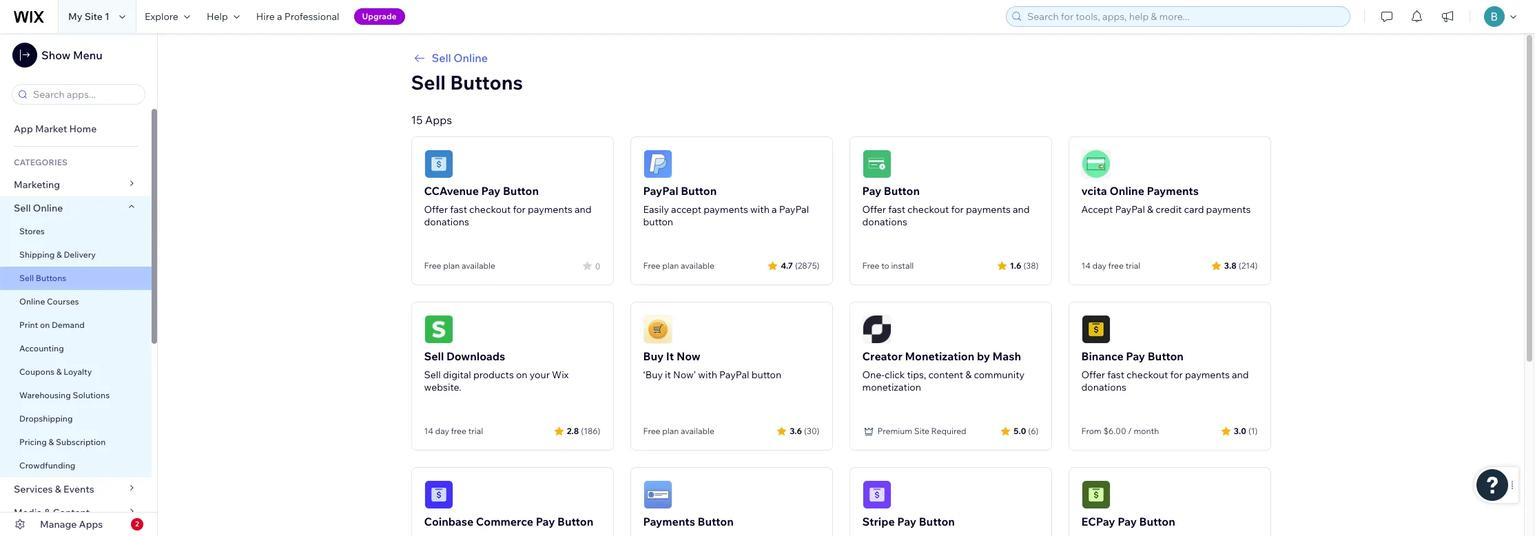 Task type: describe. For each thing, give the bounding box(es) containing it.
creator monetization by mash one-click tips, content & community monetization
[[863, 349, 1025, 394]]

Search for tools, apps, help & more... field
[[1024, 7, 1346, 26]]

(38)
[[1024, 260, 1039, 271]]

manage apps
[[40, 518, 103, 531]]

trial for payments
[[1126, 261, 1141, 271]]

payments inside paypal button easily accept payments with a paypal button
[[704, 203, 749, 216]]

products
[[473, 369, 514, 381]]

subscription
[[56, 437, 106, 447]]

online inside vcita online payments accept paypal & credit card payments
[[1110, 184, 1145, 198]]

button inside paypal button easily accept payments with a paypal button
[[681, 184, 717, 198]]

crowdfunding link
[[0, 454, 152, 478]]

Search apps... field
[[29, 85, 141, 104]]

free plan available for button
[[424, 261, 496, 271]]

hire
[[256, 10, 275, 23]]

buttons inside sidebar element
[[36, 273, 66, 283]]

commerce
[[476, 515, 534, 529]]

trial for sell
[[468, 426, 483, 436]]

15
[[411, 113, 423, 127]]

checkout inside pay button offer fast checkout for payments and donations
[[908, 203, 949, 216]]

payments inside vcita online payments accept paypal & credit card payments
[[1207, 203, 1251, 216]]

stores
[[19, 226, 45, 236]]

free for ccavenue pay button
[[424, 261, 442, 271]]

fast for ccavenue
[[450, 203, 467, 216]]

ecpay
[[1082, 515, 1116, 529]]

hire a professional link
[[248, 0, 348, 33]]

manage
[[40, 518, 77, 531]]

(1)
[[1249, 426, 1258, 436]]

free for buy it now
[[643, 426, 661, 436]]

for inside pay button offer fast checkout for payments and donations
[[952, 203, 964, 216]]

app
[[14, 123, 33, 135]]

coupons & loyalty
[[19, 367, 92, 377]]

0 vertical spatial buttons
[[450, 70, 523, 94]]

available for easily
[[681, 261, 715, 271]]

buy it now logo image
[[643, 315, 672, 344]]

card
[[1185, 203, 1205, 216]]

14 day free trial for sell
[[424, 426, 483, 436]]

warehousing solutions
[[19, 390, 110, 401]]

categories
[[14, 157, 68, 168]]

0 vertical spatial sell online link
[[411, 50, 1271, 66]]

payments button
[[643, 515, 734, 529]]

1.6 (38)
[[1010, 260, 1039, 271]]

for for ccavenue pay button
[[513, 203, 526, 216]]

solutions
[[73, 390, 110, 401]]

premium
[[878, 426, 913, 436]]

coinbase
[[424, 515, 474, 529]]

available for now
[[681, 426, 715, 436]]

ccavenue pay button offer fast checkout for payments and donations
[[424, 184, 592, 228]]

available for button
[[462, 261, 496, 271]]

my
[[68, 10, 82, 23]]

a inside paypal button easily accept payments with a paypal button
[[772, 203, 777, 216]]

accounting
[[19, 343, 64, 354]]

coinbase commerce pay button
[[424, 515, 594, 529]]

marketing link
[[0, 173, 152, 196]]

required
[[932, 426, 967, 436]]

by
[[977, 349, 991, 363]]

on inside sell downloads sell digital products on your wix website.
[[516, 369, 528, 381]]

app market home link
[[0, 117, 152, 141]]

downloads
[[447, 349, 506, 363]]

day for vcita
[[1093, 261, 1107, 271]]

now'
[[673, 369, 696, 381]]

pay for binance pay button offer fast checkout for payments and donations
[[1127, 349, 1146, 363]]

coupons & loyalty link
[[0, 361, 152, 384]]

(6)
[[1029, 426, 1039, 436]]

website.
[[424, 381, 462, 394]]

shipping
[[19, 250, 55, 260]]

payments inside binance pay button offer fast checkout for payments and donations
[[1186, 369, 1230, 381]]

print on demand
[[19, 320, 85, 330]]

from $6.00 / month
[[1082, 426, 1160, 436]]

free plan available for now
[[643, 426, 715, 436]]

3.0 (1)
[[1235, 426, 1258, 436]]

fast for binance
[[1108, 369, 1125, 381]]

community
[[974, 369, 1025, 381]]

it
[[665, 369, 671, 381]]

stores link
[[0, 220, 152, 243]]

paypal up easily
[[643, 184, 679, 198]]

donations inside pay button offer fast checkout for payments and donations
[[863, 216, 908, 228]]

creator
[[863, 349, 903, 363]]

from
[[1082, 426, 1102, 436]]

3.6
[[790, 426, 802, 436]]

install
[[892, 261, 914, 271]]

marketing
[[14, 179, 60, 191]]

explore
[[145, 10, 178, 23]]

paypal inside vcita online payments accept paypal & credit card payments
[[1116, 203, 1146, 216]]

paypal up 4.7 (2875)
[[779, 203, 809, 216]]

credit
[[1156, 203, 1183, 216]]

show menu
[[41, 48, 102, 62]]

month
[[1134, 426, 1160, 436]]

wix
[[552, 369, 569, 381]]

sell buttons inside sidebar element
[[19, 273, 66, 283]]

free for paypal button
[[643, 261, 661, 271]]

help
[[207, 10, 228, 23]]

ecpay pay button logo image
[[1082, 480, 1111, 509]]

sell online inside sidebar element
[[14, 202, 63, 214]]

digital
[[443, 369, 471, 381]]

paypal button logo image
[[643, 150, 672, 179]]

coupons
[[19, 367, 54, 377]]

& for subscription
[[49, 437, 54, 447]]

content
[[929, 369, 964, 381]]

pay right the commerce
[[536, 515, 555, 529]]

pricing & subscription
[[19, 437, 106, 447]]

show
[[41, 48, 71, 62]]

pay inside pay button offer fast checkout for payments and donations
[[863, 184, 882, 198]]

accounting link
[[0, 337, 152, 361]]

donations for binance pay button
[[1082, 381, 1127, 394]]

offer for ccavenue pay button
[[424, 203, 448, 216]]

3.8 (214)
[[1225, 260, 1258, 271]]

services & events
[[14, 483, 94, 496]]

vcita online payments logo image
[[1082, 150, 1111, 179]]

stripe pay button
[[863, 515, 955, 529]]

(30)
[[804, 426, 820, 436]]

(186)
[[581, 426, 601, 436]]

home
[[69, 123, 97, 135]]

courses
[[47, 296, 79, 307]]

3.6 (30)
[[790, 426, 820, 436]]

pay button logo image
[[863, 150, 892, 179]]

online courses link
[[0, 290, 152, 314]]

offer inside pay button offer fast checkout for payments and donations
[[863, 203, 887, 216]]

and for binance pay button
[[1233, 369, 1250, 381]]

site for my
[[85, 10, 103, 23]]

pricing & subscription link
[[0, 431, 152, 454]]

checkout for ccavenue
[[470, 203, 511, 216]]

donations for ccavenue pay button
[[424, 216, 469, 228]]

paypal inside buy it now 'buy it now' with paypal button
[[720, 369, 750, 381]]

(214)
[[1239, 260, 1258, 271]]

help button
[[198, 0, 248, 33]]

market
[[35, 123, 67, 135]]

& for delivery
[[56, 250, 62, 260]]

plan for now
[[663, 426, 679, 436]]



Task type: vqa. For each thing, say whether or not it's contained in the screenshot.


Task type: locate. For each thing, give the bounding box(es) containing it.
14 day free trial down accept
[[1082, 261, 1141, 271]]

free for sell
[[451, 426, 467, 436]]

day for sell
[[435, 426, 449, 436]]

loyalty
[[64, 367, 92, 377]]

button inside ccavenue pay button offer fast checkout for payments and donations
[[503, 184, 539, 198]]

& inside creator monetization by mash one-click tips, content & community monetization
[[966, 369, 972, 381]]

donations inside ccavenue pay button offer fast checkout for payments and donations
[[424, 216, 469, 228]]

0 vertical spatial free
[[1109, 261, 1124, 271]]

pay right ecpay
[[1118, 515, 1137, 529]]

apps
[[425, 113, 452, 127], [79, 518, 103, 531]]

ccavenue pay button logo image
[[424, 150, 453, 179]]

0 horizontal spatial buttons
[[36, 273, 66, 283]]

payments button logo image
[[643, 480, 672, 509]]

1 horizontal spatial payments
[[1147, 184, 1199, 198]]

button inside pay button offer fast checkout for payments and donations
[[884, 184, 920, 198]]

to
[[882, 261, 890, 271]]

vcita
[[1082, 184, 1108, 198]]

1 horizontal spatial trial
[[1126, 261, 1141, 271]]

0 vertical spatial apps
[[425, 113, 452, 127]]

1 vertical spatial sell online
[[14, 202, 63, 214]]

pay inside binance pay button offer fast checkout for payments and donations
[[1127, 349, 1146, 363]]

button inside paypal button easily accept payments with a paypal button
[[643, 216, 674, 228]]

crowdfunding
[[19, 460, 75, 471]]

checkout down ccavenue at the left top of page
[[470, 203, 511, 216]]

0 horizontal spatial apps
[[79, 518, 103, 531]]

1 horizontal spatial a
[[772, 203, 777, 216]]

2 horizontal spatial and
[[1233, 369, 1250, 381]]

0 vertical spatial sell online
[[432, 51, 488, 65]]

0 horizontal spatial with
[[698, 369, 718, 381]]

free right 0
[[643, 261, 661, 271]]

free down website.
[[451, 426, 467, 436]]

stripe pay button logo image
[[863, 480, 892, 509]]

0 horizontal spatial for
[[513, 203, 526, 216]]

& right pricing on the bottom left
[[49, 437, 54, 447]]

0 vertical spatial sell buttons
[[411, 70, 523, 94]]

1 horizontal spatial button
[[752, 369, 782, 381]]

buttons up 15 apps
[[450, 70, 523, 94]]

professional
[[284, 10, 340, 23]]

sell online link
[[411, 50, 1271, 66], [0, 196, 152, 220]]

1 horizontal spatial site
[[915, 426, 930, 436]]

sidebar element
[[0, 33, 158, 536]]

'buy
[[643, 369, 663, 381]]

donations down binance
[[1082, 381, 1127, 394]]

& inside vcita online payments accept paypal & credit card payments
[[1148, 203, 1154, 216]]

for
[[513, 203, 526, 216], [952, 203, 964, 216], [1171, 369, 1184, 381]]

plan for easily
[[663, 261, 679, 271]]

offer for binance pay button
[[1082, 369, 1106, 381]]

14 day free trial
[[1082, 261, 1141, 271], [424, 426, 483, 436]]

free plan available down now' at left
[[643, 426, 715, 436]]

on left your
[[516, 369, 528, 381]]

0 horizontal spatial sell buttons
[[19, 273, 66, 283]]

and inside binance pay button offer fast checkout for payments and donations
[[1233, 369, 1250, 381]]

buy
[[643, 349, 664, 363]]

vcita online payments accept paypal & credit card payments
[[1082, 184, 1251, 216]]

2 horizontal spatial offer
[[1082, 369, 1106, 381]]

1 vertical spatial with
[[698, 369, 718, 381]]

app market home
[[14, 123, 97, 135]]

0 vertical spatial with
[[751, 203, 770, 216]]

sell online up 15 apps
[[432, 51, 488, 65]]

stripe
[[863, 515, 895, 529]]

2.8 (186)
[[567, 426, 601, 436]]

1 horizontal spatial checkout
[[908, 203, 949, 216]]

ecpay pay button
[[1082, 515, 1176, 529]]

free plan available up sell downloads logo
[[424, 261, 496, 271]]

0 vertical spatial a
[[277, 10, 282, 23]]

2.8
[[567, 426, 579, 436]]

payments up credit
[[1147, 184, 1199, 198]]

free plan available for easily
[[643, 261, 715, 271]]

14 for sell downloads
[[424, 426, 434, 436]]

& for content
[[44, 507, 51, 519]]

& inside "link"
[[56, 250, 62, 260]]

offer inside ccavenue pay button offer fast checkout for payments and donations
[[424, 203, 448, 216]]

0 horizontal spatial payments
[[643, 515, 696, 529]]

on right print
[[40, 320, 50, 330]]

sell downloads sell digital products on your wix website.
[[424, 349, 569, 394]]

0 horizontal spatial fast
[[450, 203, 467, 216]]

1 horizontal spatial for
[[952, 203, 964, 216]]

plan down it
[[663, 426, 679, 436]]

content
[[53, 507, 90, 519]]

1 vertical spatial trial
[[468, 426, 483, 436]]

binance pay button logo image
[[1082, 315, 1111, 344]]

payments inside vcita online payments accept paypal & credit card payments
[[1147, 184, 1199, 198]]

fast down ccavenue at the left top of page
[[450, 203, 467, 216]]

paypal right accept
[[1116, 203, 1146, 216]]

apps for 15 apps
[[425, 113, 452, 127]]

for for binance pay button
[[1171, 369, 1184, 381]]

5.0 (6)
[[1014, 426, 1039, 436]]

it
[[666, 349, 674, 363]]

my site 1
[[68, 10, 110, 23]]

for inside ccavenue pay button offer fast checkout for payments and donations
[[513, 203, 526, 216]]

2 horizontal spatial donations
[[1082, 381, 1127, 394]]

4.7
[[781, 260, 793, 271]]

0
[[595, 261, 601, 271]]

checkout inside ccavenue pay button offer fast checkout for payments and donations
[[470, 203, 511, 216]]

fast inside binance pay button offer fast checkout for payments and donations
[[1108, 369, 1125, 381]]

1 horizontal spatial 14
[[1082, 261, 1091, 271]]

with inside paypal button easily accept payments with a paypal button
[[751, 203, 770, 216]]

1 vertical spatial free
[[451, 426, 467, 436]]

1 vertical spatial sell online link
[[0, 196, 152, 220]]

paypal right now' at left
[[720, 369, 750, 381]]

payments inside pay button offer fast checkout for payments and donations
[[966, 203, 1011, 216]]

1 horizontal spatial sell online
[[432, 51, 488, 65]]

with inside buy it now 'buy it now' with paypal button
[[698, 369, 718, 381]]

& left loyalty
[[56, 367, 62, 377]]

sell buttons up 15 apps
[[411, 70, 523, 94]]

offer inside binance pay button offer fast checkout for payments and donations
[[1082, 369, 1106, 381]]

2 horizontal spatial fast
[[1108, 369, 1125, 381]]

$6.00
[[1104, 426, 1127, 436]]

free
[[424, 261, 442, 271], [643, 261, 661, 271], [863, 261, 880, 271], [643, 426, 661, 436]]

& for events
[[55, 483, 61, 496]]

delivery
[[64, 250, 96, 260]]

pay right stripe
[[898, 515, 917, 529]]

apps inside sidebar element
[[79, 518, 103, 531]]

for inside binance pay button offer fast checkout for payments and donations
[[1171, 369, 1184, 381]]

mash
[[993, 349, 1022, 363]]

sell online down marketing
[[14, 202, 63, 214]]

creator monetization by mash logo image
[[863, 315, 892, 344]]

pay for ccavenue pay button offer fast checkout for payments and donations
[[482, 184, 501, 198]]

& left credit
[[1148, 203, 1154, 216]]

click
[[885, 369, 905, 381]]

paypal button easily accept payments with a paypal button
[[643, 184, 809, 228]]

pay inside ccavenue pay button offer fast checkout for payments and donations
[[482, 184, 501, 198]]

1 horizontal spatial 14 day free trial
[[1082, 261, 1141, 271]]

& inside 'link'
[[49, 437, 54, 447]]

available down ccavenue pay button offer fast checkout for payments and donations
[[462, 261, 496, 271]]

& right "content"
[[966, 369, 972, 381]]

1 vertical spatial sell buttons
[[19, 273, 66, 283]]

0 horizontal spatial a
[[277, 10, 282, 23]]

free up sell downloads logo
[[424, 261, 442, 271]]

1 horizontal spatial donations
[[863, 216, 908, 228]]

payments
[[528, 203, 573, 216], [704, 203, 749, 216], [966, 203, 1011, 216], [1207, 203, 1251, 216], [1186, 369, 1230, 381]]

0 vertical spatial payments
[[1147, 184, 1199, 198]]

2
[[135, 520, 139, 529]]

donations inside binance pay button offer fast checkout for payments and donations
[[1082, 381, 1127, 394]]

media & content link
[[0, 501, 152, 525]]

menu
[[73, 48, 102, 62]]

apps right the manage
[[79, 518, 103, 531]]

0 vertical spatial trial
[[1126, 261, 1141, 271]]

free left to
[[863, 261, 880, 271]]

1 horizontal spatial buttons
[[450, 70, 523, 94]]

0 horizontal spatial button
[[643, 216, 674, 228]]

fast down the pay button logo
[[889, 203, 906, 216]]

1 vertical spatial on
[[516, 369, 528, 381]]

and for ccavenue pay button
[[575, 203, 592, 216]]

0 horizontal spatial on
[[40, 320, 50, 330]]

buttons
[[450, 70, 523, 94], [36, 273, 66, 283]]

free to install
[[863, 261, 914, 271]]

14 day free trial for payments
[[1082, 261, 1141, 271]]

on
[[40, 320, 50, 330], [516, 369, 528, 381]]

offer down ccavenue at the left top of page
[[424, 203, 448, 216]]

binance pay button offer fast checkout for payments and donations
[[1082, 349, 1250, 394]]

2 horizontal spatial for
[[1171, 369, 1184, 381]]

button for now
[[752, 369, 782, 381]]

free down accept
[[1109, 261, 1124, 271]]

& left the delivery
[[56, 250, 62, 260]]

coinbase commerce pay button logo image
[[424, 480, 453, 509]]

site for premium
[[915, 426, 930, 436]]

free plan available down the accept
[[643, 261, 715, 271]]

fast inside pay button offer fast checkout for payments and donations
[[889, 203, 906, 216]]

sell buttons down shipping
[[19, 273, 66, 283]]

& for loyalty
[[56, 367, 62, 377]]

shipping & delivery
[[19, 250, 96, 260]]

0 horizontal spatial trial
[[468, 426, 483, 436]]

free plan available
[[424, 261, 496, 271], [643, 261, 715, 271], [643, 426, 715, 436]]

button for easily
[[643, 216, 674, 228]]

1.6
[[1010, 260, 1022, 271]]

payments inside ccavenue pay button offer fast checkout for payments and donations
[[528, 203, 573, 216]]

pay down the pay button logo
[[863, 184, 882, 198]]

1 horizontal spatial sell online link
[[411, 50, 1271, 66]]

0 vertical spatial 14 day free trial
[[1082, 261, 1141, 271]]

donations down ccavenue at the left top of page
[[424, 216, 469, 228]]

14 day free trial down website.
[[424, 426, 483, 436]]

available down now' at left
[[681, 426, 715, 436]]

/
[[1129, 426, 1132, 436]]

14 right (38)
[[1082, 261, 1091, 271]]

sell
[[432, 51, 451, 65], [411, 70, 446, 94], [14, 202, 31, 214], [19, 273, 34, 283], [424, 349, 444, 363], [424, 369, 441, 381]]

& right media
[[44, 507, 51, 519]]

available down the accept
[[681, 261, 715, 271]]

payments
[[1147, 184, 1199, 198], [643, 515, 696, 529]]

trial
[[1126, 261, 1141, 271], [468, 426, 483, 436]]

site right premium
[[915, 426, 930, 436]]

pay right ccavenue at the left top of page
[[482, 184, 501, 198]]

1 vertical spatial payments
[[643, 515, 696, 529]]

free for pay button
[[863, 261, 880, 271]]

ccavenue
[[424, 184, 479, 198]]

14 down website.
[[424, 426, 434, 436]]

0 horizontal spatial site
[[85, 10, 103, 23]]

1 vertical spatial apps
[[79, 518, 103, 531]]

offer down the pay button logo
[[863, 203, 887, 216]]

0 horizontal spatial day
[[435, 426, 449, 436]]

free for payments
[[1109, 261, 1124, 271]]

day
[[1093, 261, 1107, 271], [435, 426, 449, 436]]

0 horizontal spatial checkout
[[470, 203, 511, 216]]

0 horizontal spatial sell online
[[14, 202, 63, 214]]

sell buttons link
[[0, 267, 152, 290]]

plan for button
[[443, 261, 460, 271]]

checkout for binance
[[1127, 369, 1169, 381]]

(2875)
[[795, 260, 820, 271]]

media & content
[[14, 507, 90, 519]]

sell downloads logo image
[[424, 315, 453, 344]]

tips,
[[908, 369, 927, 381]]

demand
[[52, 320, 85, 330]]

checkout up month at the bottom right of page
[[1127, 369, 1169, 381]]

0 horizontal spatial sell online link
[[0, 196, 152, 220]]

&
[[1148, 203, 1154, 216], [56, 250, 62, 260], [56, 367, 62, 377], [966, 369, 972, 381], [49, 437, 54, 447], [55, 483, 61, 496], [44, 507, 51, 519]]

1
[[105, 10, 110, 23]]

pay for ecpay pay button
[[1118, 515, 1137, 529]]

shipping & delivery link
[[0, 243, 152, 267]]

upgrade button
[[354, 8, 405, 25]]

5.0
[[1014, 426, 1027, 436]]

online courses
[[19, 296, 79, 307]]

1 vertical spatial a
[[772, 203, 777, 216]]

buy it now 'buy it now' with paypal button
[[643, 349, 782, 381]]

1 vertical spatial day
[[435, 426, 449, 436]]

0 horizontal spatial and
[[575, 203, 592, 216]]

plan down easily
[[663, 261, 679, 271]]

3.0
[[1235, 426, 1247, 436]]

checkout up install
[[908, 203, 949, 216]]

pay right binance
[[1127, 349, 1146, 363]]

and inside pay button offer fast checkout for payments and donations
[[1013, 203, 1030, 216]]

pay for stripe pay button
[[898, 515, 917, 529]]

day down website.
[[435, 426, 449, 436]]

button inside buy it now 'buy it now' with paypal button
[[752, 369, 782, 381]]

services
[[14, 483, 53, 496]]

1 horizontal spatial free
[[1109, 261, 1124, 271]]

accept
[[1082, 203, 1114, 216]]

offer down binance
[[1082, 369, 1106, 381]]

1 horizontal spatial day
[[1093, 261, 1107, 271]]

monetization
[[905, 349, 975, 363]]

0 vertical spatial site
[[85, 10, 103, 23]]

donations up to
[[863, 216, 908, 228]]

1 vertical spatial button
[[752, 369, 782, 381]]

checkout
[[470, 203, 511, 216], [908, 203, 949, 216], [1127, 369, 1169, 381]]

payments down payments button logo at the bottom left of page
[[643, 515, 696, 529]]

0 horizontal spatial 14 day free trial
[[424, 426, 483, 436]]

1 horizontal spatial fast
[[889, 203, 906, 216]]

15 apps
[[411, 113, 452, 127]]

day down accept
[[1093, 261, 1107, 271]]

1 horizontal spatial offer
[[863, 203, 887, 216]]

1 horizontal spatial and
[[1013, 203, 1030, 216]]

1 horizontal spatial with
[[751, 203, 770, 216]]

0 vertical spatial day
[[1093, 261, 1107, 271]]

fast inside ccavenue pay button offer fast checkout for payments and donations
[[450, 203, 467, 216]]

plan up sell downloads logo
[[443, 261, 460, 271]]

0 horizontal spatial 14
[[424, 426, 434, 436]]

1 vertical spatial site
[[915, 426, 930, 436]]

on inside sidebar element
[[40, 320, 50, 330]]

and inside ccavenue pay button offer fast checkout for payments and donations
[[575, 203, 592, 216]]

dropshipping link
[[0, 407, 152, 431]]

0 horizontal spatial free
[[451, 426, 467, 436]]

1 horizontal spatial apps
[[425, 113, 452, 127]]

sell online
[[432, 51, 488, 65], [14, 202, 63, 214]]

and
[[575, 203, 592, 216], [1013, 203, 1030, 216], [1233, 369, 1250, 381]]

0 horizontal spatial donations
[[424, 216, 469, 228]]

1 horizontal spatial on
[[516, 369, 528, 381]]

one-
[[863, 369, 885, 381]]

pricing
[[19, 437, 47, 447]]

apps for manage apps
[[79, 518, 103, 531]]

1 vertical spatial buttons
[[36, 273, 66, 283]]

0 vertical spatial button
[[643, 216, 674, 228]]

events
[[63, 483, 94, 496]]

buttons up online courses
[[36, 273, 66, 283]]

1 horizontal spatial sell buttons
[[411, 70, 523, 94]]

checkout inside binance pay button offer fast checkout for payments and donations
[[1127, 369, 1169, 381]]

0 vertical spatial on
[[40, 320, 50, 330]]

2 horizontal spatial checkout
[[1127, 369, 1169, 381]]

fast down binance
[[1108, 369, 1125, 381]]

button inside binance pay button offer fast checkout for payments and donations
[[1148, 349, 1184, 363]]

0 vertical spatial 14
[[1082, 261, 1091, 271]]

& left events
[[55, 483, 61, 496]]

0 horizontal spatial offer
[[424, 203, 448, 216]]

apps right 15
[[425, 113, 452, 127]]

14 for vcita online payments
[[1082, 261, 1091, 271]]

1 vertical spatial 14
[[424, 426, 434, 436]]

free down 'buy
[[643, 426, 661, 436]]

site left 1 at the left top of the page
[[85, 10, 103, 23]]

1 vertical spatial 14 day free trial
[[424, 426, 483, 436]]



